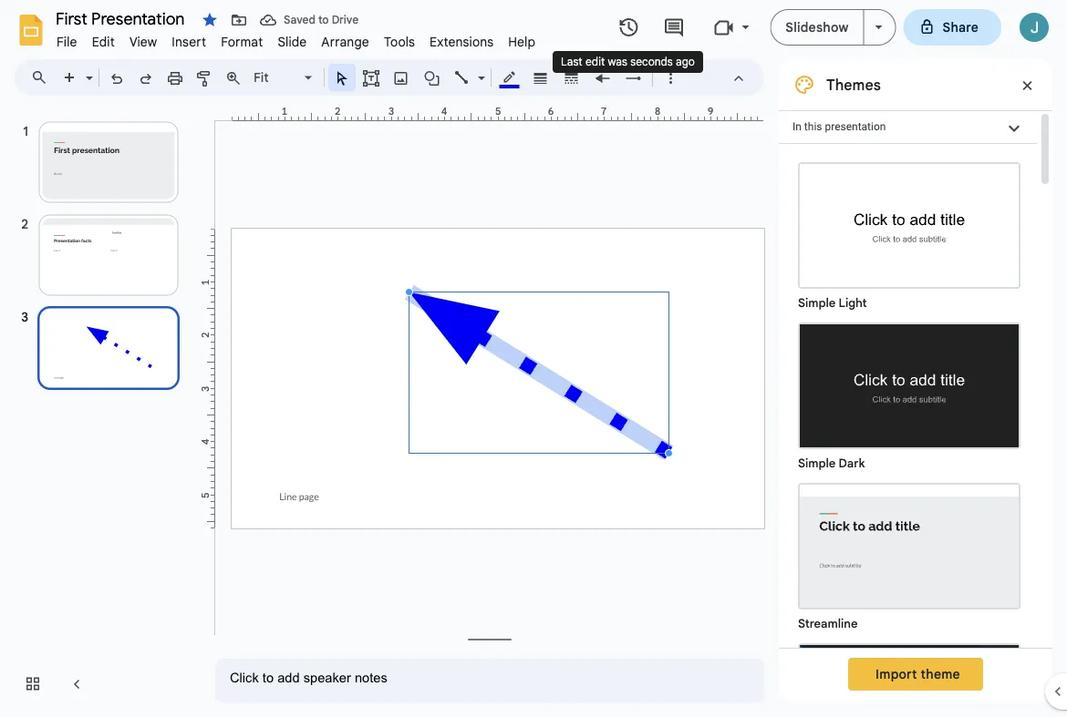 Task type: vqa. For each thing, say whether or not it's contained in the screenshot.
L
no



Task type: locate. For each thing, give the bounding box(es) containing it.
view
[[129, 34, 157, 50]]

this
[[804, 120, 822, 133]]

saved to drive
[[284, 13, 359, 27]]

menu bar containing file
[[49, 24, 543, 54]]

saved
[[284, 13, 315, 27]]

line weight list. 24px selected. option
[[530, 65, 551, 90]]

simple left the dark at the right bottom of page
[[798, 457, 836, 471]]

simple left light
[[798, 296, 836, 311]]

2 simple from the top
[[798, 457, 836, 471]]

slideshow
[[786, 19, 849, 35]]

1 vertical spatial simple
[[798, 457, 836, 471]]

simple for simple dark
[[798, 457, 836, 471]]

arrange menu item
[[314, 31, 377, 52]]

simple for simple light
[[798, 296, 836, 311]]

option group
[[779, 144, 1038, 718]]

1 simple from the top
[[798, 296, 836, 311]]

slide
[[278, 34, 307, 50]]

Rename text field
[[49, 7, 195, 29]]

drive
[[332, 13, 359, 27]]

0 vertical spatial simple
[[798, 296, 836, 311]]

insert image image
[[391, 65, 412, 90]]

Menus field
[[23, 65, 63, 90]]

menu bar
[[49, 24, 543, 54]]

line end list. arrow style: none selected. option
[[623, 65, 644, 90]]

navigation
[[0, 103, 201, 718]]

simple dark
[[798, 457, 865, 471]]

line dash list. line dash: dot selected. option
[[561, 65, 582, 90]]

format menu item
[[214, 31, 270, 52]]

simple inside radio
[[798, 457, 836, 471]]

extensions
[[430, 34, 494, 50]]

in this presentation tab
[[779, 110, 1038, 144]]

presentation options image
[[875, 26, 882, 29]]

focus image
[[800, 646, 1019, 718]]

tools
[[384, 34, 415, 50]]

simple light
[[798, 296, 867, 311]]

to
[[318, 13, 329, 27]]

edit
[[92, 34, 115, 50]]

arrange
[[321, 34, 369, 50]]

tools menu item
[[377, 31, 422, 52]]

in
[[793, 120, 802, 133]]

presentation
[[825, 120, 886, 133]]

simple
[[798, 296, 836, 311], [798, 457, 836, 471]]

streamline
[[798, 617, 858, 632]]

option group containing simple light
[[779, 144, 1038, 718]]

dark
[[839, 457, 865, 471]]

insert menu item
[[164, 31, 214, 52]]

share button
[[903, 9, 1001, 46]]

saved to drive button
[[255, 7, 363, 33]]

simple inside option
[[798, 296, 836, 311]]

import theme
[[876, 667, 960, 683]]

extensions menu item
[[422, 31, 501, 52]]



Task type: describe. For each thing, give the bounding box(es) containing it.
themes
[[826, 76, 881, 94]]

border color: blue image
[[499, 65, 520, 88]]

help
[[508, 34, 536, 50]]

slide menu item
[[270, 31, 314, 52]]

file
[[57, 34, 77, 50]]

navigation inside themes application
[[0, 103, 201, 718]]

view menu item
[[122, 31, 164, 52]]

Focus radio
[[789, 635, 1030, 718]]

option group inside themes section
[[779, 144, 1038, 718]]

menu bar inside menu bar banner
[[49, 24, 543, 54]]

new slide with layout image
[[81, 66, 93, 72]]

Simple Dark radio
[[789, 314, 1030, 474]]

light
[[839, 296, 867, 311]]

main toolbar
[[54, 64, 685, 91]]

shape image
[[422, 65, 443, 90]]

help menu item
[[501, 31, 543, 52]]

share
[[943, 19, 979, 35]]

Zoom text field
[[251, 65, 302, 90]]

insert
[[172, 34, 206, 50]]

Simple Light radio
[[789, 153, 1030, 718]]

Streamline radio
[[789, 474, 1030, 635]]

import theme button
[[848, 659, 983, 691]]

edit menu item
[[84, 31, 122, 52]]

themes section
[[779, 59, 1053, 718]]

format
[[221, 34, 263, 50]]

theme
[[921, 667, 960, 683]]

menu bar banner
[[0, 0, 1067, 718]]

slideshow button
[[770, 9, 864, 46]]

import
[[876, 667, 917, 683]]

line start list. arrow style: filled arrow selected. option
[[592, 65, 613, 90]]

Zoom field
[[248, 65, 320, 91]]

Star checkbox
[[197, 7, 223, 33]]

file menu item
[[49, 31, 84, 52]]

themes application
[[0, 0, 1067, 718]]

in this presentation
[[793, 120, 886, 133]]



